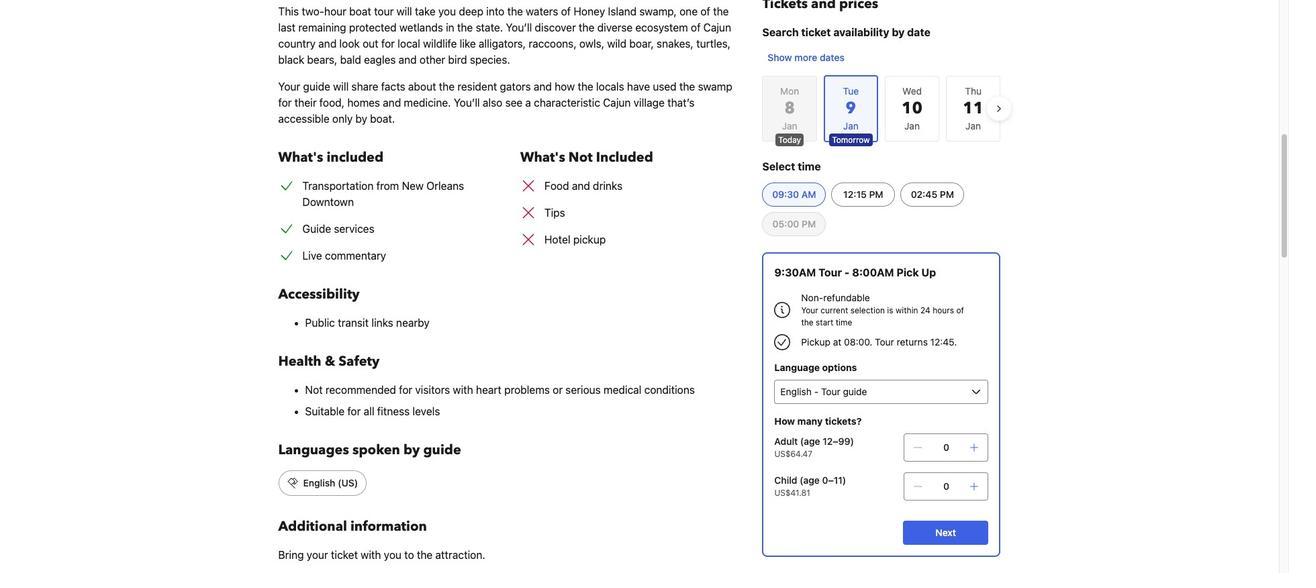 Task type: locate. For each thing, give the bounding box(es) containing it.
1 vertical spatial you
[[384, 549, 402, 562]]

the up "that's"
[[680, 81, 695, 93]]

(age down many
[[801, 436, 821, 447]]

eagles
[[364, 54, 396, 66]]

1 jan from the left
[[782, 120, 798, 132]]

take
[[415, 5, 436, 17]]

2 what's from the left
[[521, 148, 565, 167]]

jan inside wed 10 jan
[[905, 120, 920, 132]]

and down remaining
[[319, 38, 337, 50]]

not up suitable
[[305, 384, 323, 396]]

bird
[[448, 54, 467, 66]]

you'll down resident at the left top of page
[[454, 97, 480, 109]]

what's for what's not included
[[521, 148, 565, 167]]

guide down levels
[[423, 441, 461, 459]]

0 vertical spatial will
[[397, 5, 412, 17]]

recommended
[[326, 384, 396, 396]]

species.
[[470, 54, 510, 66]]

non-
[[802, 292, 824, 304]]

the right about
[[439, 81, 455, 93]]

tickets?
[[825, 416, 862, 427]]

by down homes
[[356, 113, 367, 125]]

2 (age from the top
[[800, 475, 820, 486]]

time up 'am'
[[798, 161, 821, 173]]

1 horizontal spatial you'll
[[506, 21, 532, 34]]

region
[[752, 70, 1012, 148]]

what's up food
[[521, 148, 565, 167]]

0 vertical spatial time
[[798, 161, 821, 173]]

0 horizontal spatial your
[[278, 81, 300, 93]]

cajun inside your guide will share facts about the resident gators and how the locals have used the swamp for their food, homes and medicine. you'll also see a characteristic cajun village that's accessible only by boat.
[[603, 97, 631, 109]]

jan
[[782, 120, 798, 132], [905, 120, 920, 132], [966, 120, 981, 132]]

for inside this two-hour boat tour will take you deep into the waters of honey island swamp, one of the last remaining protected wetlands in the state. you'll discover the diverse ecosystem of cajun country and look out for local wildlife like alligators, raccoons, owls, wild boar, snakes, turtles, black bears, bald eagles and other bird species.
[[381, 38, 395, 50]]

jan up the today
[[782, 120, 798, 132]]

cajun inside this two-hour boat tour will take you deep into the waters of honey island swamp, one of the last remaining protected wetlands in the state. you'll discover the diverse ecosystem of cajun country and look out for local wildlife like alligators, raccoons, owls, wild boar, snakes, turtles, black bears, bald eagles and other bird species.
[[704, 21, 731, 34]]

and left how
[[534, 81, 552, 93]]

guide services
[[303, 223, 375, 235]]

new
[[402, 180, 424, 192]]

1 vertical spatial with
[[361, 549, 381, 562]]

3 jan from the left
[[966, 120, 981, 132]]

9:30am tour - 8:00am pick up
[[775, 267, 937, 279]]

0 vertical spatial 0
[[944, 442, 950, 453]]

show
[[768, 52, 792, 63]]

tips
[[545, 207, 565, 219]]

links
[[372, 317, 393, 329]]

the down honey
[[579, 21, 595, 34]]

jan down 11
[[966, 120, 981, 132]]

2 horizontal spatial jan
[[966, 120, 981, 132]]

ticket right your at the bottom of the page
[[331, 549, 358, 562]]

pm right 02:45
[[940, 189, 955, 200]]

ticket up show more dates
[[802, 26, 831, 38]]

the left "start"
[[802, 318, 814, 328]]

safety
[[339, 353, 380, 371]]

bring
[[278, 549, 304, 562]]

hour
[[324, 5, 347, 17]]

12:15 pm
[[844, 189, 884, 200]]

of right hours
[[957, 306, 964, 316]]

(age inside adult (age 12–99) us$64.47
[[801, 436, 821, 447]]

your down non-
[[802, 306, 819, 316]]

pickup
[[573, 234, 606, 246]]

pickup
[[802, 337, 831, 348]]

0 vertical spatial you
[[439, 5, 456, 17]]

1 horizontal spatial tour
[[875, 337, 895, 348]]

1 horizontal spatial what's
[[521, 148, 565, 167]]

refundable
[[824, 292, 870, 304]]

0 vertical spatial (age
[[801, 436, 821, 447]]

next button
[[903, 521, 989, 545]]

public
[[305, 317, 335, 329]]

1 vertical spatial 0
[[944, 481, 950, 492]]

1 vertical spatial will
[[333, 81, 349, 93]]

(age up us$41.81
[[800, 475, 820, 486]]

0 horizontal spatial what's
[[278, 148, 323, 167]]

not up food and drinks
[[569, 148, 593, 167]]

to
[[404, 549, 414, 562]]

1 vertical spatial (age
[[800, 475, 820, 486]]

will
[[397, 5, 412, 17], [333, 81, 349, 93]]

you'll up alligators,
[[506, 21, 532, 34]]

a
[[526, 97, 531, 109]]

0 horizontal spatial by
[[356, 113, 367, 125]]

0 horizontal spatial cajun
[[603, 97, 631, 109]]

by right the spoken
[[404, 441, 420, 459]]

pm for 02:45 pm
[[940, 189, 955, 200]]

2 horizontal spatial pm
[[940, 189, 955, 200]]

1 vertical spatial cajun
[[603, 97, 631, 109]]

diverse
[[598, 21, 633, 34]]

wildlife
[[423, 38, 457, 50]]

the right in
[[457, 21, 473, 34]]

bears,
[[307, 54, 337, 66]]

0 vertical spatial not
[[569, 148, 593, 167]]

not recommended for visitors with heart problems or serious medical conditions
[[305, 384, 695, 396]]

0 vertical spatial you'll
[[506, 21, 532, 34]]

for left all
[[347, 406, 361, 418]]

thu
[[965, 85, 982, 97]]

facts
[[381, 81, 405, 93]]

mon
[[781, 85, 800, 97]]

raccoons,
[[529, 38, 577, 50]]

1 horizontal spatial by
[[404, 441, 420, 459]]

0 vertical spatial your
[[278, 81, 300, 93]]

village
[[634, 97, 665, 109]]

of down one on the right of the page
[[691, 21, 701, 34]]

ticket
[[802, 26, 831, 38], [331, 549, 358, 562]]

0 horizontal spatial will
[[333, 81, 349, 93]]

0 horizontal spatial guide
[[303, 81, 330, 93]]

1 vertical spatial you'll
[[454, 97, 480, 109]]

live commentary
[[303, 250, 386, 262]]

0 horizontal spatial ticket
[[331, 549, 358, 562]]

cajun up turtles,
[[704, 21, 731, 34]]

not
[[569, 148, 593, 167], [305, 384, 323, 396]]

cajun down locals at the left top
[[603, 97, 631, 109]]

1 0 from the top
[[944, 442, 950, 453]]

1 vertical spatial not
[[305, 384, 323, 396]]

child
[[775, 475, 798, 486]]

1 what's from the left
[[278, 148, 323, 167]]

your up their
[[278, 81, 300, 93]]

1 horizontal spatial you
[[439, 5, 456, 17]]

0 vertical spatial tour
[[819, 267, 842, 279]]

1 horizontal spatial pm
[[869, 189, 884, 200]]

medicine.
[[404, 97, 451, 109]]

you'll inside your guide will share facts about the resident gators and how the locals have used the swamp for their food, homes and medicine. you'll also see a characteristic cajun village that's accessible only by boat.
[[454, 97, 480, 109]]

mon 8 jan today
[[779, 85, 801, 145]]

pm right 05:00
[[802, 218, 816, 230]]

orleans
[[427, 180, 464, 192]]

gators
[[500, 81, 531, 93]]

us$64.47
[[775, 449, 813, 459]]

with down information
[[361, 549, 381, 562]]

1 (age from the top
[[801, 436, 821, 447]]

1 vertical spatial ticket
[[331, 549, 358, 562]]

one
[[680, 5, 698, 17]]

your
[[307, 549, 328, 562]]

0 horizontal spatial tour
[[819, 267, 842, 279]]

tour left -
[[819, 267, 842, 279]]

english
[[303, 478, 335, 489]]

language
[[775, 362, 820, 373]]

hours
[[933, 306, 954, 316]]

resident
[[458, 81, 497, 93]]

0 vertical spatial by
[[892, 26, 905, 38]]

or
[[553, 384, 563, 396]]

0 vertical spatial cajun
[[704, 21, 731, 34]]

jan inside thu 11 jan
[[966, 120, 981, 132]]

what's included
[[278, 148, 384, 167]]

two-
[[302, 5, 324, 17]]

0 vertical spatial with
[[453, 384, 473, 396]]

region containing 8
[[752, 70, 1012, 148]]

your inside non-refundable your current selection is within 24 hours of the start time
[[802, 306, 819, 316]]

1 horizontal spatial will
[[397, 5, 412, 17]]

you left 'to'
[[384, 549, 402, 562]]

information
[[351, 518, 427, 536]]

-
[[845, 267, 850, 279]]

tour right 08:00.
[[875, 337, 895, 348]]

time down current
[[836, 318, 853, 328]]

for
[[381, 38, 395, 50], [278, 97, 292, 109], [399, 384, 413, 396], [347, 406, 361, 418]]

will right tour
[[397, 5, 412, 17]]

0 horizontal spatial pm
[[802, 218, 816, 230]]

waters
[[526, 5, 558, 17]]

2 jan from the left
[[905, 120, 920, 132]]

1 horizontal spatial guide
[[423, 441, 461, 459]]

(age inside child (age 0–11) us$41.81
[[800, 475, 820, 486]]

transportation from new orleans downtown
[[303, 180, 464, 208]]

0 horizontal spatial you
[[384, 549, 402, 562]]

bald
[[340, 54, 361, 66]]

what's down accessible
[[278, 148, 323, 167]]

1 horizontal spatial ticket
[[802, 26, 831, 38]]

0 for child (age 0–11)
[[944, 481, 950, 492]]

more
[[795, 52, 818, 63]]

you up in
[[439, 5, 456, 17]]

1 horizontal spatial jan
[[905, 120, 920, 132]]

by left date
[[892, 26, 905, 38]]

will up food,
[[333, 81, 349, 93]]

guide up their
[[303, 81, 330, 93]]

for left their
[[278, 97, 292, 109]]

pm for 05:00 pm
[[802, 218, 816, 230]]

1 horizontal spatial cajun
[[704, 21, 731, 34]]

current
[[821, 306, 849, 316]]

and down local
[[399, 54, 417, 66]]

boar,
[[630, 38, 654, 50]]

problems
[[504, 384, 550, 396]]

jan down 10
[[905, 120, 920, 132]]

the inside non-refundable your current selection is within 24 hours of the start time
[[802, 318, 814, 328]]

8:00am
[[852, 267, 894, 279]]

by
[[892, 26, 905, 38], [356, 113, 367, 125], [404, 441, 420, 459]]

how
[[775, 416, 795, 427]]

conditions
[[645, 384, 695, 396]]

with left the heart
[[453, 384, 473, 396]]

up
[[922, 267, 937, 279]]

of
[[561, 5, 571, 17], [701, 5, 711, 17], [691, 21, 701, 34], [957, 306, 964, 316]]

0 vertical spatial guide
[[303, 81, 330, 93]]

1 vertical spatial your
[[802, 306, 819, 316]]

1 horizontal spatial your
[[802, 306, 819, 316]]

many
[[798, 416, 823, 427]]

time
[[798, 161, 821, 173], [836, 318, 853, 328]]

1 horizontal spatial time
[[836, 318, 853, 328]]

0 horizontal spatial jan
[[782, 120, 798, 132]]

child (age 0–11) us$41.81
[[775, 475, 847, 498]]

you
[[439, 5, 456, 17], [384, 549, 402, 562]]

2 0 from the top
[[944, 481, 950, 492]]

us$41.81
[[775, 488, 811, 498]]

the right into
[[507, 5, 523, 17]]

0 horizontal spatial you'll
[[454, 97, 480, 109]]

jan inside mon 8 jan today
[[782, 120, 798, 132]]

time inside non-refundable your current selection is within 24 hours of the start time
[[836, 318, 853, 328]]

will inside your guide will share facts about the resident gators and how the locals have used the swamp for their food, homes and medicine. you'll also see a characteristic cajun village that's accessible only by boat.
[[333, 81, 349, 93]]

honey
[[574, 5, 605, 17]]

health & safety
[[278, 353, 380, 371]]

homes
[[347, 97, 380, 109]]

your
[[278, 81, 300, 93], [802, 306, 819, 316]]

1 vertical spatial by
[[356, 113, 367, 125]]

for right the out
[[381, 38, 395, 50]]

country
[[278, 38, 316, 50]]

adult
[[775, 436, 798, 447]]

0 vertical spatial ticket
[[802, 26, 831, 38]]

pm right 12:15
[[869, 189, 884, 200]]

1 vertical spatial time
[[836, 318, 853, 328]]



Task type: describe. For each thing, give the bounding box(es) containing it.
additional
[[278, 518, 347, 536]]

pm for 12:15 pm
[[869, 189, 884, 200]]

(age for 12–99)
[[801, 436, 821, 447]]

attraction.
[[436, 549, 486, 562]]

live
[[303, 250, 322, 262]]

owls,
[[580, 38, 605, 50]]

1 horizontal spatial with
[[453, 384, 473, 396]]

1 horizontal spatial not
[[569, 148, 593, 167]]

health
[[278, 353, 321, 371]]

2 horizontal spatial by
[[892, 26, 905, 38]]

transit
[[338, 317, 369, 329]]

languages
[[278, 441, 349, 459]]

of inside non-refundable your current selection is within 24 hours of the start time
[[957, 306, 964, 316]]

for up fitness
[[399, 384, 413, 396]]

bring your ticket with you to the attraction.
[[278, 549, 486, 562]]

levels
[[413, 406, 440, 418]]

0 horizontal spatial with
[[361, 549, 381, 562]]

state.
[[476, 21, 503, 34]]

drinks
[[593, 180, 623, 192]]

hotel
[[545, 234, 571, 246]]

this two-hour boat tour will take you deep into the waters of honey island swamp, one of the last remaining protected wetlands in the state. you'll discover the diverse ecosystem of cajun country and look out for local wildlife like alligators, raccoons, owls, wild boar, snakes, turtles, black bears, bald eagles and other bird species.
[[278, 5, 731, 66]]

out
[[363, 38, 379, 50]]

0 horizontal spatial not
[[305, 384, 323, 396]]

the right 'to'
[[417, 549, 433, 562]]

included
[[327, 148, 384, 167]]

(age for 0–11)
[[800, 475, 820, 486]]

1 vertical spatial guide
[[423, 441, 461, 459]]

&
[[325, 353, 335, 371]]

see
[[505, 97, 523, 109]]

jan for 10
[[905, 120, 920, 132]]

dates
[[820, 52, 845, 63]]

selection
[[851, 306, 885, 316]]

and down facts
[[383, 97, 401, 109]]

of up discover
[[561, 5, 571, 17]]

public transit links nearby
[[305, 317, 430, 329]]

show more dates
[[768, 52, 845, 63]]

last
[[278, 21, 296, 34]]

transportation
[[303, 180, 374, 192]]

this
[[278, 5, 299, 17]]

have
[[627, 81, 650, 93]]

what's for what's included
[[278, 148, 323, 167]]

discover
[[535, 21, 576, 34]]

options
[[822, 362, 857, 373]]

within
[[896, 306, 919, 316]]

locals
[[596, 81, 624, 93]]

visitors
[[415, 384, 450, 396]]

and right food
[[572, 180, 590, 192]]

wed
[[903, 85, 922, 97]]

thu 11 jan
[[963, 85, 984, 132]]

what's not included
[[521, 148, 654, 167]]

jan for 11
[[966, 120, 981, 132]]

food
[[545, 180, 569, 192]]

you inside this two-hour boat tour will take you deep into the waters of honey island swamp, one of the last remaining protected wetlands in the state. you'll discover the diverse ecosystem of cajun country and look out for local wildlife like alligators, raccoons, owls, wild boar, snakes, turtles, black bears, bald eagles and other bird species.
[[439, 5, 456, 17]]

returns
[[897, 337, 928, 348]]

guide inside your guide will share facts about the resident gators and how the locals have used the swamp for their food, homes and medicine. you'll also see a characteristic cajun village that's accessible only by boat.
[[303, 81, 330, 93]]

11
[[963, 97, 984, 120]]

boat.
[[370, 113, 395, 125]]

deep
[[459, 5, 484, 17]]

0 for adult (age 12–99)
[[944, 442, 950, 453]]

hotel pickup
[[545, 234, 606, 246]]

protected
[[349, 21, 397, 34]]

also
[[483, 97, 503, 109]]

other
[[420, 54, 446, 66]]

languages spoken by guide
[[278, 441, 461, 459]]

by inside your guide will share facts about the resident gators and how the locals have used the swamp for their food, homes and medicine. you'll also see a characteristic cajun village that's accessible only by boat.
[[356, 113, 367, 125]]

1 vertical spatial tour
[[875, 337, 895, 348]]

language options
[[775, 362, 857, 373]]

the right how
[[578, 81, 594, 93]]

guide
[[303, 223, 331, 235]]

will inside this two-hour boat tour will take you deep into the waters of honey island swamp, one of the last remaining protected wetlands in the state. you'll discover the diverse ecosystem of cajun country and look out for local wildlife like alligators, raccoons, owls, wild boar, snakes, turtles, black bears, bald eagles and other bird species.
[[397, 5, 412, 17]]

share
[[352, 81, 379, 93]]

9:30am
[[775, 267, 816, 279]]

snakes,
[[657, 38, 694, 50]]

your guide will share facts about the resident gators and how the locals have used the swamp for their food, homes and medicine. you'll also see a characteristic cajun village that's accessible only by boat.
[[278, 81, 733, 125]]

commentary
[[325, 250, 386, 262]]

select time
[[763, 161, 821, 173]]

serious
[[566, 384, 601, 396]]

swamp
[[698, 81, 733, 93]]

characteristic
[[534, 97, 600, 109]]

02:45 pm
[[911, 189, 955, 200]]

in
[[446, 21, 455, 34]]

search
[[763, 26, 799, 38]]

alligators,
[[479, 38, 526, 50]]

english (us)
[[303, 478, 358, 489]]

you'll inside this two-hour boat tour will take you deep into the waters of honey island swamp, one of the last remaining protected wetlands in the state. you'll discover the diverse ecosystem of cajun country and look out for local wildlife like alligators, raccoons, owls, wild boar, snakes, turtles, black bears, bald eagles and other bird species.
[[506, 21, 532, 34]]

02:45
[[911, 189, 938, 200]]

0 horizontal spatial time
[[798, 161, 821, 173]]

turtles,
[[697, 38, 731, 50]]

into
[[486, 5, 505, 17]]

local
[[398, 38, 420, 50]]

island
[[608, 5, 637, 17]]

like
[[460, 38, 476, 50]]

of right one on the right of the page
[[701, 5, 711, 17]]

10
[[902, 97, 923, 120]]

boat
[[349, 5, 371, 17]]

is
[[888, 306, 894, 316]]

12:15
[[844, 189, 867, 200]]

2 vertical spatial by
[[404, 441, 420, 459]]

look
[[340, 38, 360, 50]]

09:30
[[773, 189, 799, 200]]

jan for 8
[[782, 120, 798, 132]]

wetlands
[[400, 21, 443, 34]]

next
[[936, 527, 957, 539]]

your inside your guide will share facts about the resident gators and how the locals have used the swamp for their food, homes and medicine. you'll also see a characteristic cajun village that's accessible only by boat.
[[278, 81, 300, 93]]

the right one on the right of the page
[[713, 5, 729, 17]]

for inside your guide will share facts about the resident gators and how the locals have used the swamp for their food, homes and medicine. you'll also see a characteristic cajun village that's accessible only by boat.
[[278, 97, 292, 109]]

nearby
[[396, 317, 430, 329]]



Task type: vqa. For each thing, say whether or not it's contained in the screenshot.
NEARBY
yes



